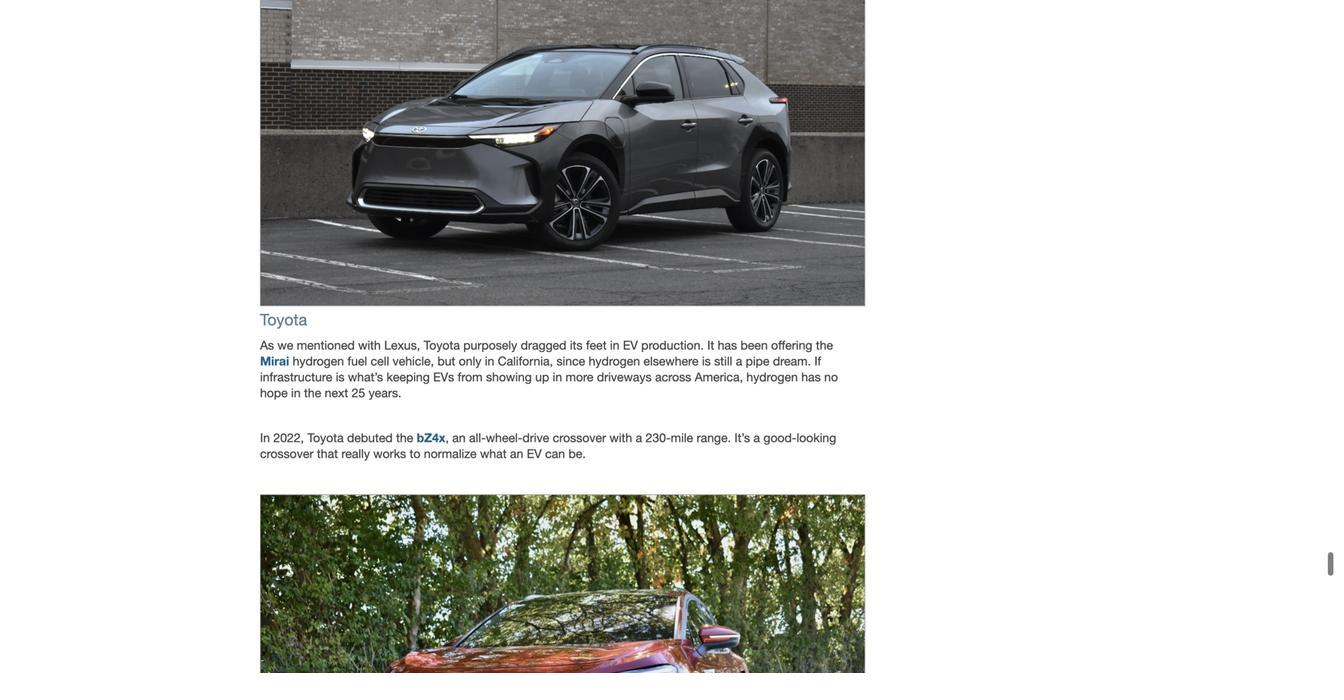 Task type: vqa. For each thing, say whether or not it's contained in the screenshot.
Oxford white 2006 Ford Explorer XLT V6 SUV / Crossover Rear-Wheel Drive 5-Speed Automatic image
no



Task type: describe. For each thing, give the bounding box(es) containing it.
has inside hydrogen fuel cell vehicle, but only in california, since hydrogen elsewhere is still a pipe dream. if infrastructure is what's keeping evs from showing up in more driveways across america, hydrogen has no hope in the next 25 years.
[[802, 370, 821, 384]]

showing
[[486, 370, 532, 384]]

2023 toyota bz4x review lead in image
[[260, 0, 866, 307]]

only
[[459, 354, 482, 369]]

drive
[[523, 431, 550, 445]]

25
[[352, 386, 365, 400]]

ev inside , an all-wheel-drive crossover with a 230-mile range. it's a good-looking crossover that really works to normalize what an ev can be.
[[527, 447, 542, 461]]

to
[[410, 447, 421, 461]]

in right up
[[553, 370, 562, 384]]

up
[[535, 370, 550, 384]]

0 horizontal spatial an
[[453, 431, 466, 445]]

what
[[480, 447, 507, 461]]

hope
[[260, 386, 288, 400]]

what's
[[348, 370, 383, 384]]

debuted
[[347, 431, 393, 445]]

good-
[[764, 431, 797, 445]]

purposely
[[464, 338, 518, 353]]

with inside , an all-wheel-drive crossover with a 230-mile range. it's a good-looking crossover that really works to normalize what an ev can be.
[[610, 431, 633, 445]]

range.
[[697, 431, 731, 445]]

0 horizontal spatial is
[[336, 370, 345, 384]]

0 horizontal spatial a
[[636, 431, 643, 445]]

elsewhere
[[644, 354, 699, 369]]

since
[[557, 354, 586, 369]]

fuel
[[348, 354, 367, 369]]

lexus,
[[384, 338, 420, 353]]

mentioned
[[297, 338, 355, 353]]

still
[[715, 354, 733, 369]]

more
[[566, 370, 594, 384]]

bz4x
[[417, 430, 446, 445]]

2 horizontal spatial hydrogen
[[747, 370, 798, 384]]

with inside as we mentioned with lexus, toyota purposely dragged its feet in ev production. it has been offering the mirai
[[358, 338, 381, 353]]

ev inside as we mentioned with lexus, toyota purposely dragged its feet in ev production. it has been offering the mirai
[[623, 338, 638, 353]]

2 horizontal spatial a
[[754, 431, 760, 445]]

all-
[[469, 431, 486, 445]]

if
[[815, 354, 822, 369]]

hydrogen fuel cell vehicle, but only in california, since hydrogen elsewhere is still a pipe dream. if infrastructure is what's keeping evs from showing up in more driveways across america, hydrogen has no hope in the next 25 years.
[[260, 354, 838, 400]]

evs
[[433, 370, 454, 384]]

the inside as we mentioned with lexus, toyota purposely dragged its feet in ev production. it has been offering the mirai
[[816, 338, 833, 353]]

years.
[[369, 386, 402, 400]]

in inside as we mentioned with lexus, toyota purposely dragged its feet in ev production. it has been offering the mirai
[[610, 338, 620, 353]]

the inside in 2022, toyota debuted the bz4x
[[396, 431, 413, 445]]

mile
[[671, 431, 694, 445]]

in
[[260, 431, 270, 445]]

looking
[[797, 431, 837, 445]]

0 vertical spatial crossover
[[553, 431, 606, 445]]

in 2022, toyota debuted the bz4x
[[260, 430, 446, 445]]

but
[[438, 354, 456, 369]]

normalize
[[424, 447, 477, 461]]

1 horizontal spatial an
[[510, 447, 524, 461]]

no
[[825, 370, 838, 384]]

dream.
[[773, 354, 811, 369]]

mirai
[[260, 354, 289, 369]]

california,
[[498, 354, 553, 369]]

0 horizontal spatial hydrogen
[[293, 354, 344, 369]]

the inside hydrogen fuel cell vehicle, but only in california, since hydrogen elsewhere is still a pipe dream. if infrastructure is what's keeping evs from showing up in more driveways across america, hydrogen has no hope in the next 25 years.
[[304, 386, 321, 400]]

toyota inside as we mentioned with lexus, toyota purposely dragged its feet in ev production. it has been offering the mirai
[[424, 338, 460, 353]]

america,
[[695, 370, 743, 384]]

as we mentioned with lexus, toyota purposely dragged its feet in ev production. it has been offering the mirai
[[260, 338, 833, 369]]

230-
[[646, 431, 671, 445]]

really
[[342, 447, 370, 461]]

works
[[374, 447, 406, 461]]

in down infrastructure at bottom left
[[291, 386, 301, 400]]

, an all-wheel-drive crossover with a 230-mile range. it's a good-looking crossover that really works to normalize what an ev can be.
[[260, 431, 837, 461]]

1 horizontal spatial is
[[702, 354, 711, 369]]



Task type: locate. For each thing, give the bounding box(es) containing it.
0 vertical spatial has
[[718, 338, 738, 353]]

toyota
[[260, 310, 307, 329], [424, 338, 460, 353], [308, 431, 344, 445]]

ev
[[623, 338, 638, 353], [527, 447, 542, 461]]

0 vertical spatial toyota
[[260, 310, 307, 329]]

hydrogen down pipe
[[747, 370, 798, 384]]

across
[[655, 370, 692, 384]]

as
[[260, 338, 274, 353]]

1 horizontal spatial has
[[802, 370, 821, 384]]

driveways
[[597, 370, 652, 384]]

mirai link
[[260, 354, 289, 369]]

cell
[[371, 354, 389, 369]]

1 horizontal spatial a
[[736, 354, 743, 369]]

a inside hydrogen fuel cell vehicle, but only in california, since hydrogen elsewhere is still a pipe dream. if infrastructure is what's keeping evs from showing up in more driveways across america, hydrogen has no hope in the next 25 years.
[[736, 354, 743, 369]]

dragged
[[521, 338, 567, 353]]

is up next
[[336, 370, 345, 384]]

1 vertical spatial has
[[802, 370, 821, 384]]

in down purposely
[[485, 354, 495, 369]]

with
[[358, 338, 381, 353], [610, 431, 633, 445]]

production.
[[642, 338, 704, 353]]

is
[[702, 354, 711, 369], [336, 370, 345, 384]]

an down wheel-
[[510, 447, 524, 461]]

has inside as we mentioned with lexus, toyota purposely dragged its feet in ev production. it has been offering the mirai
[[718, 338, 738, 353]]

1 vertical spatial an
[[510, 447, 524, 461]]

bz4x link
[[417, 430, 446, 445]]

toyota up the but
[[424, 338, 460, 353]]

crossover
[[553, 431, 606, 445], [260, 447, 314, 461]]

toyota up that
[[308, 431, 344, 445]]

1 horizontal spatial crossover
[[553, 431, 606, 445]]

1 vertical spatial is
[[336, 370, 345, 384]]

a right "still"
[[736, 354, 743, 369]]

a right it's
[[754, 431, 760, 445]]

0 vertical spatial the
[[816, 338, 833, 353]]

in right feet
[[610, 338, 620, 353]]

with up cell
[[358, 338, 381, 353]]

with left '230-'
[[610, 431, 633, 445]]

from
[[458, 370, 483, 384]]

0 horizontal spatial has
[[718, 338, 738, 353]]

has down if
[[802, 370, 821, 384]]

2022,
[[274, 431, 304, 445]]

0 horizontal spatial with
[[358, 338, 381, 353]]

1 horizontal spatial ev
[[623, 338, 638, 353]]

been
[[741, 338, 768, 353]]

has
[[718, 338, 738, 353], [802, 370, 821, 384]]

2023 volkswagen id.4 review lead in image
[[260, 495, 866, 673]]

0 vertical spatial with
[[358, 338, 381, 353]]

has up "still"
[[718, 338, 738, 353]]

1 vertical spatial toyota
[[424, 338, 460, 353]]

1 horizontal spatial hydrogen
[[589, 354, 640, 369]]

wheel-
[[486, 431, 523, 445]]

crossover up the be.
[[553, 431, 606, 445]]

1 horizontal spatial the
[[396, 431, 413, 445]]

vehicle,
[[393, 354, 434, 369]]

2 vertical spatial the
[[396, 431, 413, 445]]

pipe
[[746, 354, 770, 369]]

it's
[[735, 431, 750, 445]]

is down it
[[702, 354, 711, 369]]

an
[[453, 431, 466, 445], [510, 447, 524, 461]]

1 horizontal spatial with
[[610, 431, 633, 445]]

hydrogen
[[293, 354, 344, 369], [589, 354, 640, 369], [747, 370, 798, 384]]

,
[[446, 431, 449, 445]]

crossover down 2022,
[[260, 447, 314, 461]]

1 vertical spatial ev
[[527, 447, 542, 461]]

can
[[545, 447, 565, 461]]

toyota inside in 2022, toyota debuted the bz4x
[[308, 431, 344, 445]]

hydrogen up driveways
[[589, 354, 640, 369]]

hydrogen down 'mentioned'
[[293, 354, 344, 369]]

0 vertical spatial ev
[[623, 338, 638, 353]]

infrastructure
[[260, 370, 332, 384]]

offering
[[772, 338, 813, 353]]

an right the ,
[[453, 431, 466, 445]]

1 vertical spatial the
[[304, 386, 321, 400]]

we
[[278, 338, 293, 353]]

a
[[736, 354, 743, 369], [636, 431, 643, 445], [754, 431, 760, 445]]

1 vertical spatial with
[[610, 431, 633, 445]]

a left '230-'
[[636, 431, 643, 445]]

0 vertical spatial an
[[453, 431, 466, 445]]

0 vertical spatial is
[[702, 354, 711, 369]]

it
[[708, 338, 715, 353]]

0 horizontal spatial the
[[304, 386, 321, 400]]

ev down drive
[[527, 447, 542, 461]]

in
[[610, 338, 620, 353], [485, 354, 495, 369], [553, 370, 562, 384], [291, 386, 301, 400]]

toyota up we
[[260, 310, 307, 329]]

2 horizontal spatial the
[[816, 338, 833, 353]]

0 horizontal spatial crossover
[[260, 447, 314, 461]]

the down infrastructure at bottom left
[[304, 386, 321, 400]]

ev up driveways
[[623, 338, 638, 353]]

the up the 'to'
[[396, 431, 413, 445]]

its
[[570, 338, 583, 353]]

1 vertical spatial crossover
[[260, 447, 314, 461]]

2 vertical spatial toyota
[[308, 431, 344, 445]]

be.
[[569, 447, 586, 461]]

that
[[317, 447, 338, 461]]

0 horizontal spatial ev
[[527, 447, 542, 461]]

the up if
[[816, 338, 833, 353]]

next
[[325, 386, 348, 400]]

keeping
[[387, 370, 430, 384]]

the
[[816, 338, 833, 353], [304, 386, 321, 400], [396, 431, 413, 445]]

feet
[[586, 338, 607, 353]]



